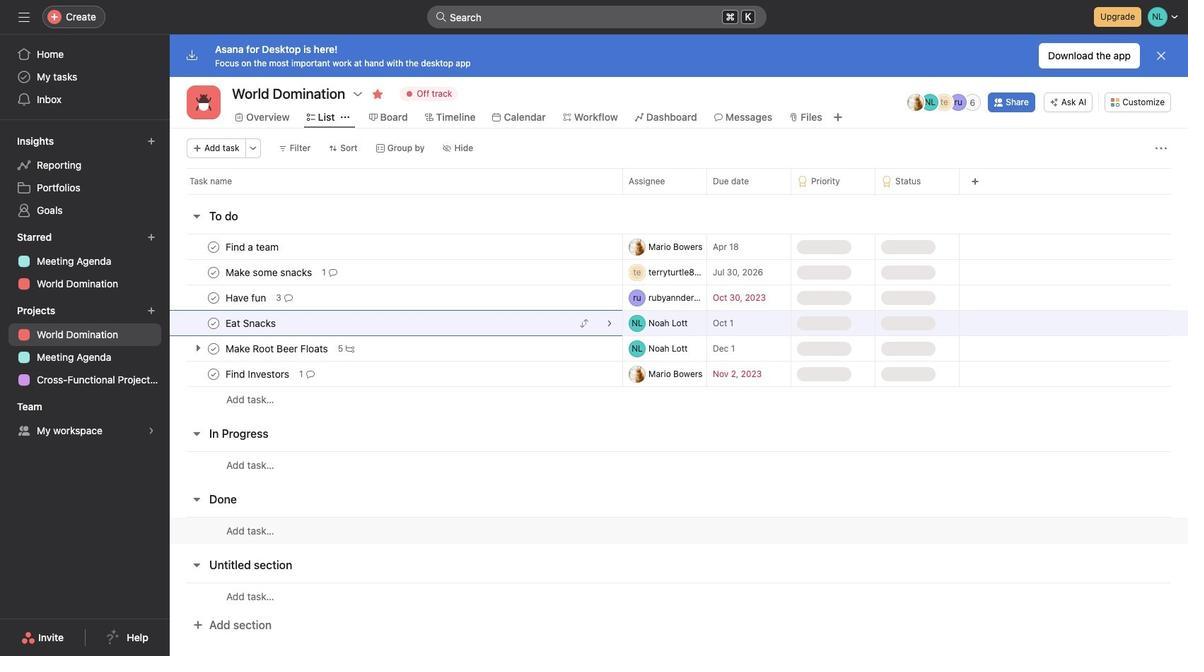 Task type: locate. For each thing, give the bounding box(es) containing it.
mark complete checkbox for task name text box inside the eat snacks cell
[[205, 315, 222, 332]]

5 mark complete checkbox from the top
[[205, 341, 222, 357]]

find a team cell
[[170, 234, 622, 260]]

1 horizontal spatial 1 comment image
[[329, 268, 337, 277]]

2 mark complete checkbox from the top
[[205, 264, 222, 281]]

more actions image
[[249, 144, 257, 153]]

mark complete image inside find a team cell
[[205, 239, 222, 256]]

1 vertical spatial collapse task list for this group image
[[191, 494, 202, 506]]

show options image
[[352, 88, 364, 100]]

header to do tree grid
[[170, 234, 1188, 413]]

mark complete checkbox for task name text box inside the find a team cell
[[205, 239, 222, 256]]

add tab image
[[832, 112, 843, 123]]

mark complete image
[[205, 239, 222, 256], [205, 264, 222, 281], [205, 290, 222, 307]]

None field
[[427, 6, 767, 28]]

task name text field right mark complete option
[[223, 367, 294, 382]]

task name text field for make some snacks cell
[[223, 266, 316, 280]]

3 comments image
[[284, 294, 293, 302]]

2 task name text field from the top
[[223, 342, 332, 356]]

3 task name text field from the top
[[223, 367, 294, 382]]

mark complete image for task name text field inside the the find investors cell
[[205, 366, 222, 383]]

2 vertical spatial task name text field
[[223, 316, 280, 331]]

task name text field inside the find investors cell
[[223, 367, 294, 382]]

0 vertical spatial mark complete image
[[205, 315, 222, 332]]

2 vertical spatial task name text field
[[223, 367, 294, 382]]

2 vertical spatial mark complete image
[[205, 290, 222, 307]]

2 mark complete image from the top
[[205, 264, 222, 281]]

1 mark complete checkbox from the top
[[205, 239, 222, 256]]

task name text field inside eat snacks cell
[[223, 316, 280, 331]]

mark complete image for task name text box in make some snacks cell
[[205, 264, 222, 281]]

0 vertical spatial collapse task list for this group image
[[191, 429, 202, 440]]

mark complete checkbox inside find a team cell
[[205, 239, 222, 256]]

1 mark complete image from the top
[[205, 239, 222, 256]]

Task name text field
[[223, 240, 283, 254], [223, 266, 316, 280], [223, 316, 280, 331]]

mark complete image inside have fun cell
[[205, 290, 222, 307]]

task name text field inside have fun cell
[[223, 291, 270, 305]]

Mark complete checkbox
[[205, 239, 222, 256], [205, 264, 222, 281], [205, 290, 222, 307], [205, 315, 222, 332], [205, 341, 222, 357]]

mark complete image inside the find investors cell
[[205, 366, 222, 383]]

mark complete checkbox inside eat snacks cell
[[205, 315, 222, 332]]

3 mark complete image from the top
[[205, 366, 222, 383]]

remove from starred image
[[372, 88, 383, 100]]

0 vertical spatial task name text field
[[223, 291, 270, 305]]

3 mark complete checkbox from the top
[[205, 290, 222, 307]]

2 vertical spatial collapse task list for this group image
[[191, 560, 202, 571]]

1 task name text field from the top
[[223, 291, 270, 305]]

collapse task list for this group image
[[191, 429, 202, 440], [191, 494, 202, 506], [191, 560, 202, 571]]

task name text field inside find a team cell
[[223, 240, 283, 254]]

0 vertical spatial mark complete image
[[205, 239, 222, 256]]

3 mark complete image from the top
[[205, 290, 222, 307]]

2 vertical spatial mark complete image
[[205, 366, 222, 383]]

find investors cell
[[170, 361, 622, 388]]

bug image
[[195, 94, 212, 111]]

hide sidebar image
[[18, 11, 30, 23]]

1 comment image inside make some snacks cell
[[329, 268, 337, 277]]

2 mark complete image from the top
[[205, 341, 222, 357]]

task name text field inside make root beer floats cell
[[223, 342, 332, 356]]

mark complete checkbox inside have fun cell
[[205, 290, 222, 307]]

1 vertical spatial mark complete image
[[205, 341, 222, 357]]

1 vertical spatial mark complete image
[[205, 264, 222, 281]]

expand subtask list for the task make root beer floats image
[[192, 343, 204, 354]]

1 task name text field from the top
[[223, 240, 283, 254]]

4 mark complete checkbox from the top
[[205, 315, 222, 332]]

3 task name text field from the top
[[223, 316, 280, 331]]

0 horizontal spatial 1 comment image
[[306, 370, 314, 379]]

mark complete checkbox for task name text field in the have fun cell
[[205, 290, 222, 307]]

insights element
[[0, 129, 170, 225]]

task name text field for have fun cell
[[223, 291, 270, 305]]

Task name text field
[[223, 291, 270, 305], [223, 342, 332, 356], [223, 367, 294, 382]]

move tasks between sections image
[[580, 319, 588, 328]]

eat snacks cell
[[170, 310, 622, 337]]

1 collapse task list for this group image from the top
[[191, 429, 202, 440]]

0 vertical spatial 1 comment image
[[329, 268, 337, 277]]

1 vertical spatial task name text field
[[223, 342, 332, 356]]

mark complete checkbox inside make some snacks cell
[[205, 264, 222, 281]]

1 vertical spatial task name text field
[[223, 266, 316, 280]]

task name text field inside make some snacks cell
[[223, 266, 316, 280]]

mark complete image
[[205, 315, 222, 332], [205, 341, 222, 357], [205, 366, 222, 383]]

1 vertical spatial 1 comment image
[[306, 370, 314, 379]]

row
[[170, 168, 1188, 194], [187, 194, 1171, 195], [170, 234, 1188, 260], [170, 260, 1188, 286], [170, 285, 1188, 311], [170, 310, 1188, 337], [170, 336, 1188, 362], [170, 361, 1188, 388], [170, 387, 1188, 413], [170, 452, 1188, 479], [170, 518, 1188, 545], [170, 583, 1188, 610]]

task name text field left the 3 comments icon
[[223, 291, 270, 305]]

1 mark complete image from the top
[[205, 315, 222, 332]]

Search tasks, projects, and more text field
[[427, 6, 767, 28]]

1 comment image
[[329, 268, 337, 277], [306, 370, 314, 379]]

add items to starred image
[[147, 233, 156, 242]]

task name text field down the 3 comments icon
[[223, 342, 332, 356]]

see details, my workspace image
[[147, 427, 156, 436]]

collapse task list for this group image
[[191, 211, 202, 222]]

0 vertical spatial task name text field
[[223, 240, 283, 254]]

have fun cell
[[170, 285, 622, 311]]

1 comment image inside the find investors cell
[[306, 370, 314, 379]]

2 task name text field from the top
[[223, 266, 316, 280]]

more actions image
[[1156, 143, 1167, 154]]

1 comment image for task name text box in make some snacks cell
[[329, 268, 337, 277]]



Task type: vqa. For each thing, say whether or not it's contained in the screenshot.
My in the Global element
no



Task type: describe. For each thing, give the bounding box(es) containing it.
Mark complete checkbox
[[205, 366, 222, 383]]

projects element
[[0, 298, 170, 395]]

prominent image
[[436, 11, 447, 23]]

2 collapse task list for this group image from the top
[[191, 494, 202, 506]]

teams element
[[0, 395, 170, 446]]

details image
[[605, 319, 614, 328]]

tab actions image
[[341, 113, 349, 122]]

make root beer floats cell
[[170, 336, 622, 362]]

mark complete image for task name text box inside the eat snacks cell
[[205, 315, 222, 332]]

5 subtasks image
[[346, 345, 354, 353]]

task name text field for eat snacks cell
[[223, 316, 280, 331]]

task name text field for find a team cell
[[223, 240, 283, 254]]

make some snacks cell
[[170, 260, 622, 286]]

task name text field for the find investors cell in the bottom of the page
[[223, 367, 294, 382]]

mark complete checkbox for task name text box in make some snacks cell
[[205, 264, 222, 281]]

dismiss image
[[1156, 50, 1167, 62]]

mark complete image for task name text field in the have fun cell
[[205, 290, 222, 307]]

new insights image
[[147, 137, 156, 146]]

mark complete checkbox inside make root beer floats cell
[[205, 341, 222, 357]]

add field image
[[971, 178, 979, 186]]

mark complete image for task name text box inside the find a team cell
[[205, 239, 222, 256]]

1 comment image for task name text field inside the the find investors cell
[[306, 370, 314, 379]]

starred element
[[0, 225, 170, 298]]

new project or portfolio image
[[147, 307, 156, 315]]

3 collapse task list for this group image from the top
[[191, 560, 202, 571]]

global element
[[0, 35, 170, 120]]



